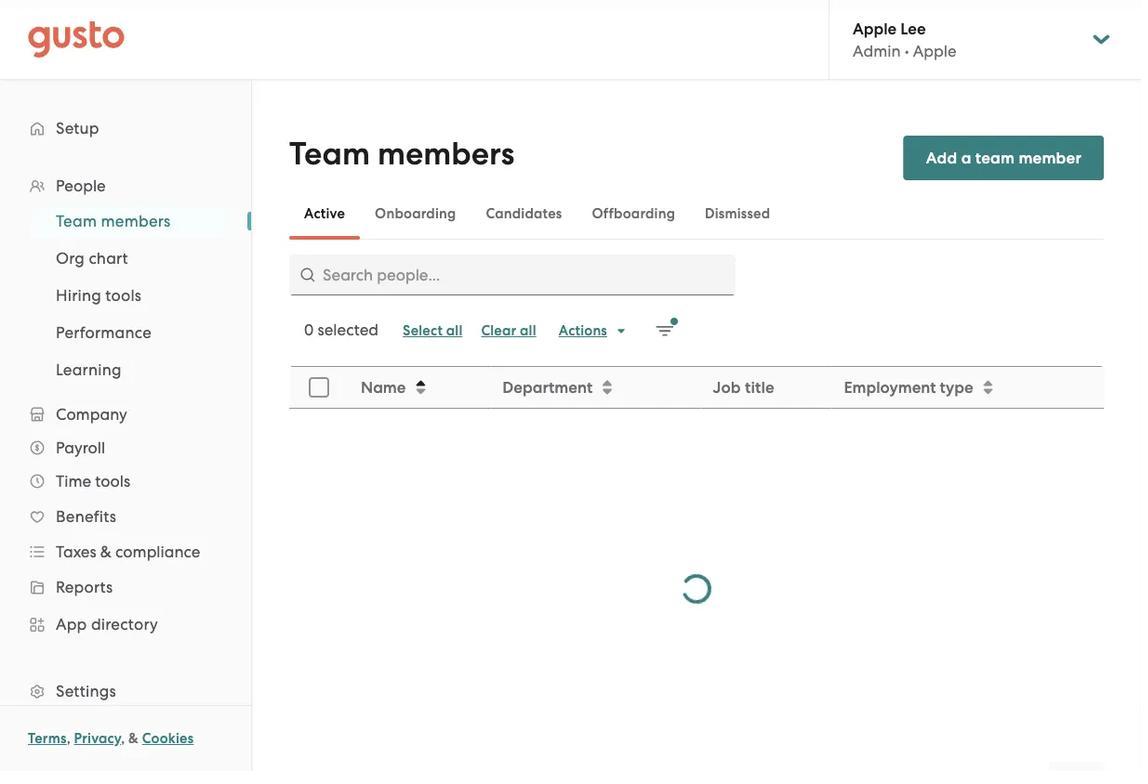 Task type: locate. For each thing, give the bounding box(es) containing it.
2 list from the top
[[0, 203, 251, 389]]

1 horizontal spatial team members
[[289, 135, 515, 173]]

1 horizontal spatial team
[[289, 135, 370, 173]]

0 horizontal spatial team
[[56, 212, 97, 231]]

payroll button
[[19, 432, 233, 465]]

members
[[378, 135, 515, 173], [101, 212, 171, 231]]

0 horizontal spatial all
[[446, 323, 463, 339]]

benefits
[[56, 508, 116, 526]]

0 horizontal spatial ,
[[67, 731, 71, 748]]

title
[[745, 378, 775, 397]]

admin
[[853, 42, 901, 60]]

& right the taxes
[[100, 543, 112, 562]]

2 , from the left
[[121, 731, 125, 748]]

team members down people "dropdown button" in the left top of the page
[[56, 212, 171, 231]]

0 horizontal spatial apple
[[853, 19, 897, 38]]

tools for time tools
[[95, 472, 130, 491]]

1 horizontal spatial &
[[128, 731, 139, 748]]

team members up onboarding button
[[289, 135, 515, 173]]

apple right •
[[913, 42, 957, 60]]

members inside list
[[101, 212, 171, 231]]

active
[[304, 206, 345, 222]]

team
[[289, 135, 370, 173], [56, 212, 97, 231]]

0 horizontal spatial &
[[100, 543, 112, 562]]

terms
[[28, 731, 67, 748]]

tools inside hiring tools link
[[105, 286, 142, 305]]

job
[[713, 378, 741, 397]]

2 all from the left
[[520, 323, 536, 339]]

0 vertical spatial team members
[[289, 135, 515, 173]]

terms link
[[28, 731, 67, 748]]

add a team member
[[926, 148, 1082, 167]]

1 horizontal spatial apple
[[913, 42, 957, 60]]

1 vertical spatial team
[[56, 212, 97, 231]]

apple up admin
[[853, 19, 897, 38]]

0 vertical spatial tools
[[105, 286, 142, 305]]

1 list from the top
[[0, 169, 251, 772]]

compliance
[[115, 543, 200, 562]]

list
[[0, 169, 251, 772], [0, 203, 251, 389]]

1 vertical spatial members
[[101, 212, 171, 231]]

employment
[[844, 378, 936, 397]]

new notifications image
[[656, 318, 678, 340]]

actions
[[559, 323, 607, 339]]

team members
[[289, 135, 515, 173], [56, 212, 171, 231]]

apple lee admin • apple
[[853, 19, 957, 60]]

time
[[56, 472, 91, 491]]

& inside dropdown button
[[100, 543, 112, 562]]

loading… image
[[682, 575, 712, 605]]

privacy
[[74, 731, 121, 748]]

candidates button
[[471, 192, 577, 236]]

time tools
[[56, 472, 130, 491]]

0 vertical spatial &
[[100, 543, 112, 562]]

org
[[56, 249, 85, 268]]

team down people
[[56, 212, 97, 231]]

settings link
[[19, 675, 233, 709]]

members down people "dropdown button" in the left top of the page
[[101, 212, 171, 231]]

team up active button
[[289, 135, 370, 173]]

clear
[[481, 323, 516, 339]]

apple
[[853, 19, 897, 38], [913, 42, 957, 60]]

all
[[446, 323, 463, 339], [520, 323, 536, 339]]

chart
[[89, 249, 128, 268]]

1 vertical spatial team members
[[56, 212, 171, 231]]

job title
[[713, 378, 775, 397]]

•
[[905, 42, 909, 60]]

& left cookies button
[[128, 731, 139, 748]]

team inside list
[[56, 212, 97, 231]]

tools
[[105, 286, 142, 305], [95, 472, 130, 491]]

performance link
[[33, 316, 233, 350]]

lee
[[901, 19, 926, 38]]

0 vertical spatial members
[[378, 135, 515, 173]]

0 horizontal spatial team members
[[56, 212, 171, 231]]

department button
[[491, 368, 701, 407]]

name button
[[350, 368, 489, 407]]

1 vertical spatial tools
[[95, 472, 130, 491]]

members up onboarding button
[[378, 135, 515, 173]]

dismissed button
[[690, 192, 785, 236]]

, left cookies button
[[121, 731, 125, 748]]

select all
[[403, 323, 463, 339]]

tools inside time tools dropdown button
[[95, 472, 130, 491]]

taxes & compliance
[[56, 543, 200, 562]]

add
[[926, 148, 957, 167]]

all right select
[[446, 323, 463, 339]]

0
[[304, 321, 314, 339]]

team members tab list
[[289, 188, 1104, 240]]

type
[[940, 378, 973, 397]]

,
[[67, 731, 71, 748], [121, 731, 125, 748]]

tools down "org chart" link
[[105, 286, 142, 305]]

terms , privacy , & cookies
[[28, 731, 194, 748]]

dismissed
[[705, 206, 770, 222]]

hiring tools link
[[33, 279, 233, 313]]

0 horizontal spatial members
[[101, 212, 171, 231]]

1 vertical spatial &
[[128, 731, 139, 748]]

0 selected
[[304, 321, 379, 339]]

&
[[100, 543, 112, 562], [128, 731, 139, 748]]

, left privacy link
[[67, 731, 71, 748]]

offboarding
[[592, 206, 675, 222]]

member
[[1019, 148, 1082, 167]]

all right clear on the top
[[520, 323, 536, 339]]

app directory
[[56, 616, 158, 634]]

tools down payroll dropdown button
[[95, 472, 130, 491]]

1 all from the left
[[446, 323, 463, 339]]

1 horizontal spatial ,
[[121, 731, 125, 748]]

reports
[[56, 579, 113, 597]]

1 horizontal spatial all
[[520, 323, 536, 339]]



Task type: vqa. For each thing, say whether or not it's contained in the screenshot.
,
yes



Task type: describe. For each thing, give the bounding box(es) containing it.
cookies
[[142, 731, 194, 748]]

taxes & compliance button
[[19, 536, 233, 569]]

employment type button
[[833, 368, 1103, 407]]

selected
[[318, 321, 379, 339]]

reports link
[[19, 571, 233, 605]]

list containing people
[[0, 169, 251, 772]]

learning link
[[33, 353, 233, 387]]

benefits link
[[19, 500, 233, 534]]

learning
[[56, 361, 122, 379]]

0 vertical spatial team
[[289, 135, 370, 173]]

a
[[961, 148, 972, 167]]

0 vertical spatial apple
[[853, 19, 897, 38]]

setup
[[56, 119, 99, 138]]

clear all
[[481, 323, 536, 339]]

company
[[56, 406, 127, 424]]

0 selected status
[[304, 321, 379, 339]]

setup link
[[19, 112, 233, 145]]

org chart
[[56, 249, 128, 268]]

taxes
[[56, 543, 96, 562]]

org chart link
[[33, 242, 233, 275]]

directory
[[91, 616, 158, 634]]

cookies button
[[142, 728, 194, 751]]

select all button
[[394, 316, 472, 346]]

1 , from the left
[[67, 731, 71, 748]]

candidates
[[486, 206, 562, 222]]

people
[[56, 177, 106, 195]]

team
[[975, 148, 1015, 167]]

hiring
[[56, 286, 101, 305]]

offboarding button
[[577, 192, 690, 236]]

app directory link
[[19, 608, 233, 642]]

department
[[503, 378, 593, 397]]

list containing team members
[[0, 203, 251, 389]]

name
[[361, 378, 406, 397]]

active button
[[289, 192, 360, 236]]

team members inside list
[[56, 212, 171, 231]]

app
[[56, 616, 87, 634]]

employment type
[[844, 378, 973, 397]]

team members link
[[33, 205, 233, 238]]

onboarding button
[[360, 192, 471, 236]]

payroll
[[56, 439, 105, 458]]

all for select all
[[446, 323, 463, 339]]

gusto navigation element
[[0, 80, 251, 772]]

select
[[403, 323, 443, 339]]

tools for hiring tools
[[105, 286, 142, 305]]

all for clear all
[[520, 323, 536, 339]]

hiring tools
[[56, 286, 142, 305]]

people button
[[19, 169, 233, 203]]

add a team member button
[[904, 136, 1104, 180]]

privacy link
[[74, 731, 121, 748]]

Search people... field
[[289, 255, 736, 296]]

1 vertical spatial apple
[[913, 42, 957, 60]]

performance
[[56, 324, 152, 342]]

onboarding
[[375, 206, 456, 222]]

clear all button
[[472, 316, 546, 346]]

1 horizontal spatial members
[[378, 135, 515, 173]]

actions button
[[549, 316, 637, 346]]

Select all rows on this page checkbox
[[299, 367, 339, 408]]

home image
[[28, 21, 125, 58]]

time tools button
[[19, 465, 233, 499]]

company button
[[19, 398, 233, 432]]

settings
[[56, 683, 116, 701]]



